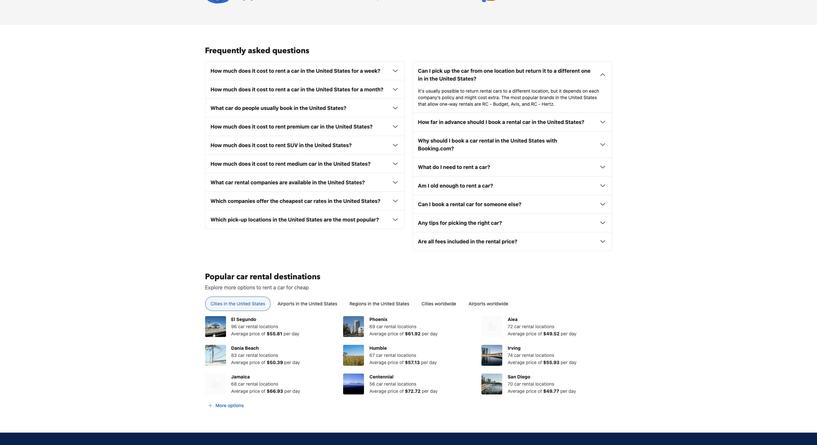 Task type: describe. For each thing, give the bounding box(es) containing it.
what for what car do people usually book in the united states?
[[211, 105, 224, 111]]

more
[[224, 285, 236, 290]]

which pick-up locations in the united states are the most popular?
[[211, 217, 379, 223]]

cheap
[[294, 285, 309, 290]]

different inside can i pick up the car from one location but return it to a different one in in the united states?
[[558, 68, 580, 74]]

hertz.
[[542, 101, 555, 107]]

airports in the united states button
[[272, 297, 343, 311]]

united inside button
[[309, 301, 323, 306]]

locations inside irving 74 car rental locations average price of $55.93 per day
[[535, 352, 554, 358]]

car inside jamaica 68 car rental locations average price of $66.93 per day
[[238, 381, 245, 387]]

of inside el segundo 96 car rental locations average price of $55.81 per day
[[261, 331, 266, 336]]

does for how much does it cost to rent suv in the united states?
[[239, 142, 251, 148]]

states down rates
[[306, 217, 323, 223]]

car? for what do i need to rent a car?
[[479, 164, 490, 170]]

do inside "dropdown button"
[[433, 164, 439, 170]]

much for how much does it cost to rent medium car in the united states?
[[223, 161, 237, 167]]

way
[[450, 101, 458, 107]]

in inside "dropdown button"
[[328, 198, 333, 204]]

we're here for you image
[[205, 0, 231, 4]]

options inside more options button
[[228, 403, 244, 408]]

the left popular?
[[333, 217, 341, 223]]

rent inside am i old enough to rent a car? dropdown button
[[466, 183, 477, 189]]

which for which companies offer the cheapest car rates  in the united states?
[[211, 198, 227, 204]]

more
[[216, 403, 227, 408]]

56
[[369, 381, 375, 387]]

location
[[494, 68, 515, 74]]

worldwide for airports worldwide
[[487, 301, 508, 306]]

cheapest
[[280, 198, 303, 204]]

does for how much does it cost to rent premium car in the united states?
[[239, 124, 251, 130]]

how much does it cost to rent suv in the united states? button
[[211, 141, 399, 149]]

of for aiea 72 car rental locations average price of $49.52 per day
[[538, 331, 542, 336]]

day for humble 67 car rental locations average price of $57.13 per day
[[429, 360, 437, 365]]

with
[[546, 138, 557, 144]]

rent inside popular car rental destinations explore more options to rent a car for cheap
[[263, 285, 272, 290]]

states inside button
[[324, 301, 337, 306]]

cities in the united states button
[[205, 297, 271, 311]]

a down enough
[[446, 201, 449, 207]]

am i old enough to rent a car?
[[418, 183, 493, 189]]

price inside dania beach 83 car rental locations average price of $50.39 per day
[[249, 360, 260, 365]]

in inside dropdown button
[[294, 105, 298, 111]]

far
[[431, 119, 438, 125]]

day inside dania beach 83 car rental locations average price of $50.39 per day
[[293, 360, 300, 365]]

can i book a rental car for someone else?
[[418, 201, 522, 207]]

average for aiea 72 car rental locations average price of $49.52 per day
[[508, 331, 525, 336]]

to right enough
[[460, 183, 465, 189]]

available
[[289, 180, 311, 185]]

which companies offer the cheapest car rates  in the united states?
[[211, 198, 381, 204]]

car inside irving 74 car rental locations average price of $55.93 per day
[[514, 352, 521, 358]]

any tips for picking the right car?
[[418, 220, 502, 226]]

cheap car rental in jamaica image
[[205, 374, 226, 395]]

centennial
[[369, 374, 394, 380]]

the right suv
[[305, 142, 313, 148]]

a inside it's usually possible to return rental cars to a different location, but it depends on each company's policy and might cost extra. the most popular brands in the united states that allow one-way rentals are rc - budget, avis, and rc - hertz.
[[509, 88, 511, 94]]

to down asked
[[269, 68, 274, 74]]

how for how much does it cost to rent suv in the united states?
[[211, 142, 222, 148]]

airports for airports worldwide
[[469, 301, 486, 306]]

san diego 70 car rental locations average price of $49.77 per day
[[508, 374, 576, 394]]

are all fees included in the rental price?
[[418, 239, 517, 244]]

in inside 'button'
[[224, 301, 227, 306]]

why should i book a car rental in the united states with booking.com?
[[418, 138, 557, 151]]

i left "old" on the top of page
[[428, 183, 429, 189]]

the down "what car do people usually book in the united states?" dropdown button
[[326, 124, 334, 130]]

picking
[[448, 220, 467, 226]]

states? inside dropdown button
[[327, 105, 346, 111]]

book inside dropdown button
[[280, 105, 293, 111]]

united inside dropdown button
[[309, 105, 326, 111]]

the down pick
[[430, 76, 438, 82]]

67
[[369, 352, 375, 358]]

up inside "which pick-up locations in the united states are the most popular?" dropdown button
[[241, 217, 247, 223]]

popular car rental destinations explore more options to rent a car for cheap
[[205, 272, 321, 290]]

worldwide for cities worldwide
[[435, 301, 456, 306]]

how for how much does it cost to rent premium car in the united states?
[[211, 124, 222, 130]]

of for phoenix 69 car rental locations average price of $61.92 per day
[[400, 331, 404, 336]]

a inside can i pick up the car from one location but return it to a different one in in the united states?
[[554, 68, 557, 74]]

day for centennial 56 car rental locations average price of $72.72 per day
[[430, 388, 438, 394]]

70
[[508, 381, 513, 387]]

the down hertz. at the right top
[[538, 119, 546, 125]]

someone
[[484, 201, 507, 207]]

of for humble 67 car rental locations average price of $57.13 per day
[[400, 360, 404, 365]]

car inside can i pick up the car from one location but return it to a different one in in the united states?
[[461, 68, 469, 74]]

rentals
[[459, 101, 473, 107]]

for inside any tips for picking the right car? dropdown button
[[440, 220, 447, 226]]

are all fees included in the rental price? button
[[418, 238, 607, 245]]

airports worldwide button
[[463, 297, 514, 311]]

that
[[418, 101, 426, 107]]

to down what car do people usually book in the united states?
[[269, 124, 274, 130]]

in inside button
[[296, 301, 299, 306]]

states inside 'button'
[[252, 301, 265, 306]]

rental inside humble 67 car rental locations average price of $57.13 per day
[[384, 352, 396, 358]]

of for irving 74 car rental locations average price of $55.93 per day
[[538, 360, 542, 365]]

the inside it's usually possible to return rental cars to a different location, but it depends on each company's policy and might cost extra. the most popular brands in the united states that allow one-way rentals are rc - budget, avis, and rc - hertz.
[[561, 95, 567, 100]]

beach
[[245, 345, 259, 351]]

more options
[[216, 403, 244, 408]]

rental inside centennial 56 car rental locations average price of $72.72 per day
[[384, 381, 396, 387]]

regions in the united states button
[[344, 297, 415, 311]]

united inside "button"
[[381, 301, 395, 306]]

day inside san diego 70 car rental locations average price of $49.77 per day
[[569, 388, 576, 394]]

options inside popular car rental destinations explore more options to rent a car for cheap
[[238, 285, 255, 290]]

cost for how much does it cost to rent a car in the united states for a week?
[[257, 68, 268, 74]]

book down "old" on the top of page
[[432, 201, 445, 207]]

the inside 'button'
[[229, 301, 235, 306]]

average for centennial 56 car rental locations average price of $72.72 per day
[[369, 388, 387, 394]]

can i pick up the car from one location but return it to a different one in in the united states? button
[[418, 67, 607, 83]]

how much does it cost to rent a car in the united states for a week? button
[[211, 67, 399, 75]]

different inside it's usually possible to return rental cars to a different location, but it depends on each company's policy and might cost extra. the most popular brands in the united states that allow one-way rentals are rc - budget, avis, and rc - hertz.
[[513, 88, 530, 94]]

to inside "dropdown button"
[[457, 164, 462, 170]]

aiea
[[508, 317, 518, 322]]

per inside el segundo 96 car rental locations average price of $55.81 per day
[[284, 331, 291, 336]]

rental inside aiea 72 car rental locations average price of $49.52 per day
[[522, 324, 534, 329]]

i up why should i book a car rental in the united states with booking.com?
[[486, 119, 487, 125]]

cheap car rental in phoenix image
[[343, 316, 364, 337]]

offer
[[257, 198, 269, 204]]

which companies offer the cheapest car rates  in the united states? button
[[211, 197, 399, 205]]

rent inside what do i need to rent a car? "dropdown button"
[[463, 164, 474, 170]]

it's
[[418, 88, 425, 94]]

a down how much does it cost to rent a car in the united states for a week?
[[287, 87, 290, 92]]

phoenix 69 car rental locations average price of $61.92 per day
[[369, 317, 438, 336]]

cost for how much does it cost to rent premium car in the united states?
[[257, 124, 268, 130]]

rates
[[314, 198, 327, 204]]

people
[[242, 105, 259, 111]]

company's
[[418, 95, 441, 100]]

popular
[[522, 95, 539, 100]]

in inside "button"
[[368, 301, 372, 306]]

it for how much does it cost to rent a car in the united states for a week?
[[252, 68, 256, 74]]

74
[[508, 352, 513, 358]]

the right rates
[[334, 198, 342, 204]]

to right the "possible" at the top right of page
[[460, 88, 465, 94]]

any
[[418, 220, 428, 226]]

of inside dania beach 83 car rental locations average price of $50.39 per day
[[261, 360, 266, 365]]

day for jamaica 68 car rental locations average price of $66.93 per day
[[293, 388, 300, 394]]

rent inside 'how much does it cost to rent a car in the united states for a month?' dropdown button
[[275, 87, 286, 92]]

on
[[583, 88, 588, 94]]

dania
[[231, 345, 244, 351]]

do inside dropdown button
[[235, 105, 241, 111]]

can for can i pick up the car from one location but return it to a different one in in the united states?
[[418, 68, 428, 74]]

per for aiea 72 car rental locations average price of $49.52 per day
[[561, 331, 568, 336]]

locations inside dania beach 83 car rental locations average price of $50.39 per day
[[259, 352, 278, 358]]

a left week?
[[360, 68, 363, 74]]

rental inside dania beach 83 car rental locations average price of $50.39 per day
[[246, 352, 258, 358]]

price for humble 67 car rental locations average price of $57.13 per day
[[388, 360, 398, 365]]

the right offer
[[270, 198, 278, 204]]

but inside it's usually possible to return rental cars to a different location, but it depends on each company's policy and might cost extra. the most popular brands in the united states that allow one-way rentals are rc - budget, avis, and rc - hertz.
[[551, 88, 558, 94]]

rent inside how much does it cost to rent premium car in the united states? dropdown button
[[275, 124, 286, 130]]

brands
[[540, 95, 554, 100]]

el segundo 96 car rental locations average price of $55.81 per day
[[231, 317, 299, 336]]

of for jamaica 68 car rental locations average price of $66.93 per day
[[261, 388, 266, 394]]

states left week?
[[334, 68, 350, 74]]

tab list containing cities in the united states
[[200, 297, 617, 311]]

up inside can i pick up the car from one location but return it to a different one in in the united states?
[[444, 68, 450, 74]]

what for what car rental companies are available in the united states?
[[211, 180, 224, 185]]

the inside dropdown button
[[300, 105, 308, 111]]

5 million+ reviews image
[[482, 0, 508, 4]]

how much does it cost to rent medium car in the united states? button
[[211, 160, 399, 168]]

car inside phoenix 69 car rental locations average price of $61.92 per day
[[376, 324, 383, 329]]

0 vertical spatial should
[[467, 119, 484, 125]]

locations inside el segundo 96 car rental locations average price of $55.81 per day
[[259, 324, 278, 329]]

states inside it's usually possible to return rental cars to a different location, but it depends on each company's policy and might cost extra. the most popular brands in the united states that allow one-way rentals are rc - budget, avis, and rc - hertz.
[[584, 95, 597, 100]]

car inside centennial 56 car rental locations average price of $72.72 per day
[[376, 381, 383, 387]]

what for what do i need to rent a car?
[[418, 164, 432, 170]]

a up can i book a rental car for someone else? in the top right of the page
[[478, 183, 481, 189]]

locations inside san diego 70 car rental locations average price of $49.77 per day
[[536, 381, 555, 387]]

united inside why should i book a car rental in the united states with booking.com?
[[511, 138, 527, 144]]

the down "how much does it cost to rent a car in the united states for a week?" dropdown button
[[306, 87, 315, 92]]

are inside it's usually possible to return rental cars to a different location, but it depends on each company's policy and might cost extra. the most popular brands in the united states that allow one-way rentals are rc - budget, avis, and rc - hertz.
[[475, 101, 481, 107]]

the left 'right'
[[468, 220, 477, 226]]

cost for how much does it cost to rent medium car in the united states?
[[257, 161, 268, 167]]

price for phoenix 69 car rental locations average price of $61.92 per day
[[388, 331, 398, 336]]

the up what car rental companies are available in the united states? dropdown button
[[324, 161, 332, 167]]

average for phoenix 69 car rental locations average price of $61.92 per day
[[369, 331, 387, 336]]

frequently
[[205, 45, 246, 56]]

car inside why should i book a car rental in the united states with booking.com?
[[470, 138, 478, 144]]

$61.92
[[405, 331, 421, 336]]

states? inside can i pick up the car from one location but return it to a different one in in the united states?
[[457, 76, 477, 82]]

to up the
[[503, 88, 508, 94]]

might
[[465, 95, 477, 100]]

should inside why should i book a car rental in the united states with booking.com?
[[431, 138, 448, 144]]

price for centennial 56 car rental locations average price of $72.72 per day
[[388, 388, 398, 394]]

cost inside it's usually possible to return rental cars to a different location, but it depends on each company's policy and might cost extra. the most popular brands in the united states that allow one-way rentals are rc - budget, avis, and rc - hertz.
[[478, 95, 487, 100]]

can i pick up the car from one location but return it to a different one in in the united states?
[[418, 68, 591, 82]]

the right pick
[[452, 68, 460, 74]]

a left month? at top
[[360, 87, 363, 92]]

cost for how much does it cost to rent suv in the united states?
[[257, 142, 268, 148]]

am
[[418, 183, 427, 189]]

what car rental companies are available in the united states?
[[211, 180, 365, 185]]

advance
[[445, 119, 466, 125]]

rental inside what car rental companies are available in the united states? dropdown button
[[235, 180, 249, 185]]

else?
[[508, 201, 522, 207]]

which for which pick-up locations in the united states are the most popular?
[[211, 217, 227, 223]]

most inside dropdown button
[[343, 217, 355, 223]]

rental inside are all fees included in the rental price? dropdown button
[[486, 239, 501, 244]]

most inside it's usually possible to return rental cars to a different location, but it depends on each company's policy and might cost extra. the most popular brands in the united states that allow one-way rentals are rc - budget, avis, and rc - hertz.
[[511, 95, 521, 100]]

1 one from the left
[[484, 68, 493, 74]]

book inside why should i book a car rental in the united states with booking.com?
[[452, 138, 464, 144]]

medium
[[287, 161, 307, 167]]

but inside can i pick up the car from one location but return it to a different one in in the united states?
[[516, 68, 524, 74]]

1 horizontal spatial and
[[522, 101, 530, 107]]

old
[[431, 183, 439, 189]]

$49.52
[[543, 331, 560, 336]]

how much does it cost to rent a car in the united states for a week?
[[211, 68, 380, 74]]

what car do people usually book in the united states?
[[211, 105, 346, 111]]

states inside "button"
[[396, 301, 409, 306]]

the inside button
[[301, 301, 308, 306]]

locations inside humble 67 car rental locations average price of $57.13 per day
[[397, 352, 416, 358]]

per for phoenix 69 car rental locations average price of $61.92 per day
[[422, 331, 429, 336]]

it inside can i pick up the car from one location but return it to a different one in in the united states?
[[543, 68, 546, 74]]

how for how much does it cost to rent a car in the united states for a week?
[[211, 68, 222, 74]]

companies inside dropdown button
[[251, 180, 278, 185]]

usually inside it's usually possible to return rental cars to a different location, but it depends on each company's policy and might cost extra. the most popular brands in the united states that allow one-way rentals are rc - budget, avis, and rc - hertz.
[[426, 88, 440, 94]]

of inside san diego 70 car rental locations average price of $49.77 per day
[[538, 388, 542, 394]]

per for centennial 56 car rental locations average price of $72.72 per day
[[422, 388, 429, 394]]

car inside san diego 70 car rental locations average price of $49.77 per day
[[514, 381, 521, 387]]

how much does it cost to rent premium car in the united states? button
[[211, 123, 399, 131]]

much for how much does it cost to rent suv in the united states?
[[223, 142, 237, 148]]

per inside san diego 70 car rental locations average price of $49.77 per day
[[561, 388, 568, 394]]

how for how far in advance should i book a rental car in the united states?
[[418, 119, 429, 125]]

rent inside "how much does it cost to rent a car in the united states for a week?" dropdown button
[[275, 68, 286, 74]]

fees
[[435, 239, 446, 244]]

allow
[[428, 101, 438, 107]]

much for how much does it cost to rent premium car in the united states?
[[223, 124, 237, 130]]

policy
[[442, 95, 454, 100]]

does for how much does it cost to rent a car in the united states for a week?
[[239, 68, 251, 74]]

centennial 56 car rental locations average price of $72.72 per day
[[369, 374, 438, 394]]

locations inside phoenix 69 car rental locations average price of $61.92 per day
[[398, 324, 417, 329]]

how much does it cost to rent suv in the united states?
[[211, 142, 352, 148]]

the up 'how much does it cost to rent a car in the united states for a month?' dropdown button
[[306, 68, 315, 74]]

car? for am i old enough to rent a car?
[[482, 183, 493, 189]]

a inside popular car rental destinations explore more options to rent a car for cheap
[[273, 285, 276, 290]]

how much does it cost to rent medium car in the united states?
[[211, 161, 371, 167]]

it's usually possible to return rental cars to a different location, but it depends on each company's policy and might cost extra. the most popular brands in the united states that allow one-way rentals are rc - budget, avis, and rc - hertz.
[[418, 88, 599, 107]]

it for how much does it cost to rent a car in the united states for a month?
[[252, 87, 256, 92]]

car inside aiea 72 car rental locations average price of $49.52 per day
[[514, 324, 521, 329]]

states left month? at top
[[334, 87, 350, 92]]

regions in the united states
[[350, 301, 409, 306]]

diego
[[517, 374, 530, 380]]



Task type: vqa. For each thing, say whether or not it's contained in the screenshot.


Task type: locate. For each thing, give the bounding box(es) containing it.
1 vertical spatial do
[[433, 164, 439, 170]]

day right the $55.81
[[292, 331, 299, 336]]

irving 74 car rental locations average price of $55.93 per day
[[508, 345, 577, 365]]

united inside can i pick up the car from one location but return it to a different one in in the united states?
[[439, 76, 456, 82]]

should up booking.com?
[[431, 138, 448, 144]]

0 horizontal spatial different
[[513, 88, 530, 94]]

price for jamaica 68 car rental locations average price of $66.93 per day
[[249, 388, 260, 394]]

locations inside centennial 56 car rental locations average price of $72.72 per day
[[397, 381, 417, 387]]

1 vertical spatial but
[[551, 88, 558, 94]]

0 vertical spatial and
[[456, 95, 464, 100]]

1 horizontal spatial up
[[444, 68, 450, 74]]

1 horizontal spatial usually
[[426, 88, 440, 94]]

per right $55.93
[[561, 360, 568, 365]]

budget,
[[493, 101, 510, 107]]

2 cities from the left
[[422, 301, 434, 306]]

0 vertical spatial car?
[[479, 164, 490, 170]]

price inside phoenix 69 car rental locations average price of $61.92 per day
[[388, 331, 398, 336]]

rent
[[275, 68, 286, 74], [275, 87, 286, 92], [275, 124, 286, 130], [275, 142, 286, 148], [275, 161, 286, 167], [463, 164, 474, 170], [466, 183, 477, 189], [263, 285, 272, 290]]

states
[[334, 68, 350, 74], [334, 87, 350, 92], [584, 95, 597, 100], [529, 138, 545, 144], [306, 217, 323, 223], [252, 301, 265, 306], [324, 301, 337, 306], [396, 301, 409, 306]]

1 rc from the left
[[482, 101, 489, 107]]

are left available
[[279, 180, 288, 185]]

to inside can i pick up the car from one location but return it to a different one in in the united states?
[[547, 68, 553, 74]]

2 vertical spatial car?
[[491, 220, 502, 226]]

1 horizontal spatial should
[[467, 119, 484, 125]]

per inside dania beach 83 car rental locations average price of $50.39 per day
[[284, 360, 291, 365]]

irving
[[508, 345, 521, 351]]

1 vertical spatial and
[[522, 101, 530, 107]]

1 airports from the left
[[278, 301, 295, 306]]

the inside "button"
[[373, 301, 380, 306]]

1 horizontal spatial most
[[511, 95, 521, 100]]

1 can from the top
[[418, 68, 428, 74]]

car inside dropdown button
[[225, 105, 233, 111]]

which
[[211, 198, 227, 204], [211, 217, 227, 223]]

pick-
[[228, 217, 241, 223]]

different up popular
[[513, 88, 530, 94]]

destinations
[[274, 272, 321, 282]]

0 vertical spatial which
[[211, 198, 227, 204]]

regions
[[350, 301, 367, 306]]

the down cheap
[[301, 301, 308, 306]]

it inside "how much does it cost to rent a car in the united states for a week?" dropdown button
[[252, 68, 256, 74]]

rental inside phoenix 69 car rental locations average price of $61.92 per day
[[384, 324, 396, 329]]

0 vertical spatial but
[[516, 68, 524, 74]]

rental inside jamaica 68 car rental locations average price of $66.93 per day
[[246, 381, 258, 387]]

0 horizontal spatial -
[[490, 101, 492, 107]]

of left $72.72
[[400, 388, 404, 394]]

locations down offer
[[248, 217, 272, 223]]

average for jamaica 68 car rental locations average price of $66.93 per day
[[231, 388, 248, 394]]

usually up company's
[[426, 88, 440, 94]]

car? right 'right'
[[491, 220, 502, 226]]

it for how much does it cost to rent premium car in the united states?
[[252, 124, 256, 130]]

rental inside irving 74 car rental locations average price of $55.93 per day
[[522, 352, 534, 358]]

rental inside el segundo 96 car rental locations average price of $55.81 per day
[[246, 324, 258, 329]]

0 vertical spatial return
[[526, 68, 541, 74]]

a inside "dropdown button"
[[475, 164, 478, 170]]

popular
[[205, 272, 234, 282]]

are down rates
[[324, 217, 332, 223]]

for right tips
[[440, 220, 447, 226]]

rental inside can i book a rental car for someone else? dropdown button
[[450, 201, 465, 207]]

cities worldwide button
[[416, 297, 462, 311]]

it inside it's usually possible to return rental cars to a different location, but it depends on each company's policy and might cost extra. the most popular brands in the united states that allow one-way rentals are rc - budget, avis, and rc - hertz.
[[559, 88, 562, 94]]

2 one from the left
[[581, 68, 591, 74]]

0 vertical spatial can
[[418, 68, 428, 74]]

rent inside the how much does it cost to rent suv in the united states? dropdown button
[[275, 142, 286, 148]]

of left the $55.81
[[261, 331, 266, 336]]

per for humble 67 car rental locations average price of $57.13 per day
[[421, 360, 428, 365]]

are down might
[[475, 101, 481, 107]]

humble 67 car rental locations average price of $57.13 per day
[[369, 345, 437, 365]]

car inside el segundo 96 car rental locations average price of $55.81 per day
[[238, 324, 245, 329]]

most
[[511, 95, 521, 100], [343, 217, 355, 223]]

day right $66.93
[[293, 388, 300, 394]]

phoenix
[[369, 317, 388, 322]]

1 vertical spatial different
[[513, 88, 530, 94]]

per right $49.77
[[561, 388, 568, 394]]

2 horizontal spatial are
[[475, 101, 481, 107]]

1 vertical spatial options
[[228, 403, 244, 408]]

the down 'right'
[[476, 239, 485, 244]]

day for irving 74 car rental locations average price of $55.93 per day
[[569, 360, 577, 365]]

0 vertical spatial usually
[[426, 88, 440, 94]]

a down questions
[[287, 68, 290, 74]]

the
[[501, 95, 510, 100]]

usually right people
[[261, 105, 279, 111]]

should right advance
[[467, 119, 484, 125]]

up
[[444, 68, 450, 74], [241, 217, 247, 223]]

locations up $72.72
[[397, 381, 417, 387]]

5 much from the top
[[223, 161, 237, 167]]

0 vertical spatial what
[[211, 105, 224, 111]]

can
[[418, 68, 428, 74], [418, 201, 428, 207]]

2 which from the top
[[211, 217, 227, 223]]

per right $66.93
[[284, 388, 291, 394]]

1 horizontal spatial return
[[526, 68, 541, 74]]

1 vertical spatial companies
[[228, 198, 255, 204]]

1 - from the left
[[490, 101, 492, 107]]

locations up $50.39
[[259, 352, 278, 358]]

how for how much does it cost to rent medium car in the united states?
[[211, 161, 222, 167]]

per right $72.72
[[422, 388, 429, 394]]

in inside why should i book a car rental in the united states with booking.com?
[[495, 138, 500, 144]]

from
[[471, 68, 483, 74]]

price left $61.92
[[388, 331, 398, 336]]

$66.93
[[267, 388, 283, 394]]

average inside dania beach 83 car rental locations average price of $50.39 per day
[[231, 360, 248, 365]]

to left suv
[[269, 142, 274, 148]]

rc
[[482, 101, 489, 107], [531, 101, 537, 107]]

depends
[[563, 88, 581, 94]]

different
[[558, 68, 580, 74], [513, 88, 530, 94]]

1 vertical spatial car?
[[482, 183, 493, 189]]

$55.93
[[543, 360, 560, 365]]

can up any
[[418, 201, 428, 207]]

asked
[[248, 45, 270, 56]]

2 vertical spatial what
[[211, 180, 224, 185]]

extra.
[[488, 95, 500, 100]]

rental inside it's usually possible to return rental cars to a different location, but it depends on each company's policy and might cost extra. the most popular brands in the united states that allow one-way rentals are rc - budget, avis, and rc - hertz.
[[480, 88, 492, 94]]

72
[[508, 324, 513, 329]]

2 airports from the left
[[469, 301, 486, 306]]

of inside jamaica 68 car rental locations average price of $66.93 per day
[[261, 388, 266, 394]]

it inside how much does it cost to rent premium car in the united states? dropdown button
[[252, 124, 256, 130]]

average inside jamaica 68 car rental locations average price of $66.93 per day
[[231, 388, 248, 394]]

frequently asked questions
[[205, 45, 309, 56]]

how
[[211, 68, 222, 74], [211, 87, 222, 92], [418, 119, 429, 125], [211, 124, 222, 130], [211, 142, 222, 148], [211, 161, 222, 167]]

$50.39
[[267, 360, 283, 365]]

1 vertical spatial are
[[279, 180, 288, 185]]

rc down popular
[[531, 101, 537, 107]]

1 does from the top
[[239, 68, 251, 74]]

price
[[249, 331, 260, 336], [388, 331, 398, 336], [526, 331, 537, 336], [249, 360, 260, 365], [388, 360, 398, 365], [526, 360, 537, 365], [249, 388, 260, 394], [388, 388, 398, 394], [526, 388, 537, 394]]

0 horizontal spatial worldwide
[[435, 301, 456, 306]]

a
[[287, 68, 290, 74], [360, 68, 363, 74], [554, 68, 557, 74], [287, 87, 290, 92], [360, 87, 363, 92], [509, 88, 511, 94], [502, 119, 505, 125], [466, 138, 469, 144], [475, 164, 478, 170], [478, 183, 481, 189], [446, 201, 449, 207], [273, 285, 276, 290]]

cheap car rental in humble image
[[343, 345, 364, 366]]

2 much from the top
[[223, 87, 237, 92]]

1 vertical spatial up
[[241, 217, 247, 223]]

cheap car rental in irving image
[[482, 345, 503, 366]]

0 vertical spatial options
[[238, 285, 255, 290]]

0 horizontal spatial do
[[235, 105, 241, 111]]

united inside 'button'
[[237, 301, 251, 306]]

0 horizontal spatial and
[[456, 95, 464, 100]]

for left week?
[[352, 68, 359, 74]]

of left $61.92
[[400, 331, 404, 336]]

0 horizontal spatial return
[[466, 88, 479, 94]]

average inside el segundo 96 car rental locations average price of $55.81 per day
[[231, 331, 248, 336]]

book
[[280, 105, 293, 111], [488, 119, 501, 125], [452, 138, 464, 144], [432, 201, 445, 207]]

to up cities in the united states on the bottom left of the page
[[256, 285, 261, 290]]

options
[[238, 285, 255, 290], [228, 403, 244, 408]]

and
[[456, 95, 464, 100], [522, 101, 530, 107]]

much for how much does it cost to rent a car in the united states for a month?
[[223, 87, 237, 92]]

companies up pick-
[[228, 198, 255, 204]]

1 horizontal spatial do
[[433, 164, 439, 170]]

rental inside popular car rental destinations explore more options to rent a car for cheap
[[250, 272, 272, 282]]

the up rates
[[318, 180, 326, 185]]

a inside why should i book a car rental in the united states with booking.com?
[[466, 138, 469, 144]]

of left $55.93
[[538, 360, 542, 365]]

the down 'how much does it cost to rent a car in the united states for a month?' dropdown button
[[300, 105, 308, 111]]

rent inside how much does it cost to rent medium car in the united states? dropdown button
[[275, 161, 286, 167]]

questions
[[272, 45, 309, 56]]

of left $50.39
[[261, 360, 266, 365]]

to up what car do people usually book in the united states?
[[269, 87, 274, 92]]

0 vertical spatial do
[[235, 105, 241, 111]]

jamaica
[[231, 374, 250, 380]]

average down 74
[[508, 360, 525, 365]]

average for irving 74 car rental locations average price of $55.93 per day
[[508, 360, 525, 365]]

per right $49.52
[[561, 331, 568, 336]]

per for irving 74 car rental locations average price of $55.93 per day
[[561, 360, 568, 365]]

of left $66.93
[[261, 388, 266, 394]]

united
[[316, 68, 333, 74], [439, 76, 456, 82], [316, 87, 333, 92], [569, 95, 582, 100], [309, 105, 326, 111], [547, 119, 564, 125], [335, 124, 352, 130], [511, 138, 527, 144], [315, 142, 331, 148], [333, 161, 350, 167], [328, 180, 345, 185], [343, 198, 360, 204], [288, 217, 305, 223], [237, 301, 251, 306], [309, 301, 323, 306], [381, 301, 395, 306]]

tab list
[[200, 297, 617, 311]]

per inside aiea 72 car rental locations average price of $49.52 per day
[[561, 331, 568, 336]]

1 horizontal spatial are
[[324, 217, 332, 223]]

which pick-up locations in the united states are the most popular? button
[[211, 216, 399, 224]]

airports in the united states
[[278, 301, 337, 306]]

-
[[490, 101, 492, 107], [539, 101, 541, 107]]

2 can from the top
[[418, 201, 428, 207]]

cheap car rental in centennial image
[[343, 374, 364, 395]]

0 vertical spatial up
[[444, 68, 450, 74]]

footer
[[0, 432, 817, 445]]

cost left suv
[[257, 142, 268, 148]]

states left the regions
[[324, 301, 337, 306]]

the down depends
[[561, 95, 567, 100]]

4 much from the top
[[223, 142, 237, 148]]

per right $61.92
[[422, 331, 429, 336]]

0 vertical spatial most
[[511, 95, 521, 100]]

car inside "dropdown button"
[[304, 198, 312, 204]]

price for aiea 72 car rental locations average price of $49.52 per day
[[526, 331, 537, 336]]

2 worldwide from the left
[[487, 301, 508, 306]]

what car do people usually book in the united states? button
[[211, 104, 399, 112]]

cost up people
[[257, 87, 268, 92]]

average inside centennial 56 car rental locations average price of $72.72 per day
[[369, 388, 387, 394]]

much for how much does it cost to rent a car in the united states for a week?
[[223, 68, 237, 74]]

any tips for picking the right car? button
[[418, 219, 607, 227]]

each
[[589, 88, 599, 94]]

1 vertical spatial which
[[211, 217, 227, 223]]

car
[[291, 68, 299, 74], [461, 68, 469, 74], [291, 87, 299, 92], [225, 105, 233, 111], [523, 119, 531, 125], [311, 124, 319, 130], [470, 138, 478, 144], [309, 161, 317, 167], [225, 180, 233, 185], [304, 198, 312, 204], [466, 201, 474, 207], [236, 272, 248, 282], [278, 285, 285, 290], [238, 324, 245, 329], [376, 324, 383, 329], [514, 324, 521, 329], [238, 352, 245, 358], [376, 352, 383, 358], [514, 352, 521, 358], [238, 381, 245, 387], [376, 381, 383, 387], [514, 381, 521, 387]]

1 horizontal spatial one
[[581, 68, 591, 74]]

a up brands
[[554, 68, 557, 74]]

states down the each
[[584, 95, 597, 100]]

united inside it's usually possible to return rental cars to a different location, but it depends on each company's policy and might cost extra. the most popular brands in the united states that allow one-way rentals are rc - budget, avis, and rc - hertz.
[[569, 95, 582, 100]]

1 horizontal spatial different
[[558, 68, 580, 74]]

price inside el segundo 96 car rental locations average price of $55.81 per day
[[249, 331, 260, 336]]

0 horizontal spatial rc
[[482, 101, 489, 107]]

0 horizontal spatial most
[[343, 217, 355, 223]]

book down advance
[[452, 138, 464, 144]]

per inside phoenix 69 car rental locations average price of $61.92 per day
[[422, 331, 429, 336]]

2 - from the left
[[539, 101, 541, 107]]

does inside how much does it cost to rent premium car in the united states? dropdown button
[[239, 124, 251, 130]]

much
[[223, 68, 237, 74], [223, 87, 237, 92], [223, 124, 237, 130], [223, 142, 237, 148], [223, 161, 237, 167]]

avis,
[[511, 101, 521, 107]]

can for can i book a rental car for someone else?
[[418, 201, 428, 207]]

why should i book a car rental in the united states with booking.com? button
[[418, 137, 607, 152]]

1 vertical spatial usually
[[261, 105, 279, 111]]

$57.13
[[405, 360, 420, 365]]

day inside el segundo 96 car rental locations average price of $55.81 per day
[[292, 331, 299, 336]]

of inside phoenix 69 car rental locations average price of $61.92 per day
[[400, 331, 404, 336]]

locations up $61.92
[[398, 324, 417, 329]]

1 vertical spatial most
[[343, 217, 355, 223]]

car?
[[479, 164, 490, 170], [482, 183, 493, 189], [491, 220, 502, 226]]

0 vertical spatial companies
[[251, 180, 278, 185]]

price down centennial
[[388, 388, 398, 394]]

a up the
[[509, 88, 511, 94]]

return up location, on the top
[[526, 68, 541, 74]]

how far in advance should i book a rental car in the united states?
[[418, 119, 585, 125]]

possible
[[442, 88, 459, 94]]

does inside 'how much does it cost to rent a car in the united states for a month?' dropdown button
[[239, 87, 251, 92]]

united inside "dropdown button"
[[343, 198, 360, 204]]

1 horizontal spatial -
[[539, 101, 541, 107]]

the up el
[[229, 301, 235, 306]]

it for how much does it cost to rent suv in the united states?
[[252, 142, 256, 148]]

cost for how much does it cost to rent a car in the united states for a month?
[[257, 87, 268, 92]]

0 horizontal spatial up
[[241, 217, 247, 223]]

to up location, on the top
[[547, 68, 553, 74]]

rental inside how far in advance should i book a rental car in the united states? dropdown button
[[507, 119, 521, 125]]

locations up $66.93
[[259, 381, 278, 387]]

0 horizontal spatial usually
[[261, 105, 279, 111]]

book up how much does it cost to rent premium car in the united states?
[[280, 105, 293, 111]]

most up avis,
[[511, 95, 521, 100]]

of left $49.52
[[538, 331, 542, 336]]

which inside "dropdown button"
[[211, 198, 227, 204]]

i inside why should i book a car rental in the united states with booking.com?
[[449, 138, 451, 144]]

price down beach
[[249, 360, 260, 365]]

0 horizontal spatial are
[[279, 180, 288, 185]]

price left $49.52
[[526, 331, 537, 336]]

airports worldwide
[[469, 301, 508, 306]]

1 horizontal spatial rc
[[531, 101, 537, 107]]

1 horizontal spatial worldwide
[[487, 301, 508, 306]]

week?
[[364, 68, 380, 74]]

a down destinations
[[273, 285, 276, 290]]

day
[[292, 331, 299, 336], [430, 331, 438, 336], [569, 331, 577, 336], [293, 360, 300, 365], [429, 360, 437, 365], [569, 360, 577, 365], [293, 388, 300, 394], [430, 388, 438, 394], [569, 388, 576, 394]]

included
[[447, 239, 469, 244]]

1 vertical spatial can
[[418, 201, 428, 207]]

jamaica 68 car rental locations average price of $66.93 per day
[[231, 374, 300, 394]]

cost down asked
[[257, 68, 268, 74]]

states left the with
[[529, 138, 545, 144]]

1 vertical spatial return
[[466, 88, 479, 94]]

cities for cities worldwide
[[422, 301, 434, 306]]

the down how far in advance should i book a rental car in the united states?
[[501, 138, 509, 144]]

options right more
[[228, 403, 244, 408]]

0 vertical spatial are
[[475, 101, 481, 107]]

locations up $57.13
[[397, 352, 416, 358]]

to down how much does it cost to rent suv in the united states?
[[269, 161, 274, 167]]

for inside popular car rental destinations explore more options to rent a car for cheap
[[286, 285, 293, 290]]

cheap car rental in san diego image
[[482, 374, 503, 395]]

it inside 'how much does it cost to rent a car in the united states for a month?' dropdown button
[[252, 87, 256, 92]]

0 horizontal spatial cities
[[211, 301, 223, 306]]

all
[[428, 239, 434, 244]]

price inside san diego 70 car rental locations average price of $49.77 per day
[[526, 388, 537, 394]]

5 does from the top
[[239, 161, 251, 167]]

it inside the how much does it cost to rent suv in the united states? dropdown button
[[252, 142, 256, 148]]

rental inside san diego 70 car rental locations average price of $49.77 per day
[[522, 381, 534, 387]]

for inside can i book a rental car for someone else? dropdown button
[[476, 201, 483, 207]]

$72.72
[[405, 388, 421, 394]]

i up booking.com?
[[449, 138, 451, 144]]

to right need
[[457, 164, 462, 170]]

1 which from the top
[[211, 198, 227, 204]]

but
[[516, 68, 524, 74], [551, 88, 558, 94]]

how much does it cost to rent a car in the united states for a month?
[[211, 87, 383, 92]]

cars
[[493, 88, 502, 94]]

why
[[418, 138, 429, 144]]

explore
[[205, 285, 223, 290]]

1 vertical spatial should
[[431, 138, 448, 144]]

how far in advance should i book a rental car in the united states? button
[[418, 118, 607, 126]]

per inside centennial 56 car rental locations average price of $72.72 per day
[[422, 388, 429, 394]]

1 horizontal spatial airports
[[469, 301, 486, 306]]

68
[[231, 381, 237, 387]]

per inside humble 67 car rental locations average price of $57.13 per day
[[421, 360, 428, 365]]

does inside "how much does it cost to rent a car in the united states for a week?" dropdown button
[[239, 68, 251, 74]]

segundo
[[236, 317, 256, 322]]

enough
[[440, 183, 459, 189]]

locations up $49.52
[[535, 324, 554, 329]]

san
[[508, 374, 516, 380]]

does for how much does it cost to rent medium car in the united states?
[[239, 161, 251, 167]]

day right $55.93
[[569, 360, 577, 365]]

average for humble 67 car rental locations average price of $57.13 per day
[[369, 360, 387, 365]]

return
[[526, 68, 541, 74], [466, 88, 479, 94]]

does for how much does it cost to rent a car in the united states for a month?
[[239, 87, 251, 92]]

of for centennial 56 car rental locations average price of $72.72 per day
[[400, 388, 404, 394]]

the inside why should i book a car rental in the united states with booking.com?
[[501, 138, 509, 144]]

day for aiea 72 car rental locations average price of $49.52 per day
[[569, 331, 577, 336]]

how for how much does it cost to rent a car in the united states for a month?
[[211, 87, 222, 92]]

but right location
[[516, 68, 524, 74]]

3 does from the top
[[239, 124, 251, 130]]

most left popular?
[[343, 217, 355, 223]]

day inside phoenix 69 car rental locations average price of $61.92 per day
[[430, 331, 438, 336]]

car inside dania beach 83 car rental locations average price of $50.39 per day
[[238, 352, 245, 358]]

cities inside cities in the united states 'button'
[[211, 301, 223, 306]]

0 horizontal spatial airports
[[278, 301, 295, 306]]

1 worldwide from the left
[[435, 301, 456, 306]]

1 horizontal spatial but
[[551, 88, 558, 94]]

1 much from the top
[[223, 68, 237, 74]]

states? inside "dropdown button"
[[361, 198, 381, 204]]

2 vertical spatial are
[[324, 217, 332, 223]]

average down '72'
[[508, 331, 525, 336]]

usually inside dropdown button
[[261, 105, 279, 111]]

per right the $55.81
[[284, 331, 291, 336]]

it for how much does it cost to rent medium car in the united states?
[[252, 161, 256, 167]]

83
[[231, 352, 237, 358]]

1 cities from the left
[[211, 301, 223, 306]]

0 horizontal spatial one
[[484, 68, 493, 74]]

cheap car rental in aiea image
[[482, 316, 503, 337]]

per for jamaica 68 car rental locations average price of $66.93 per day
[[284, 388, 291, 394]]

0 vertical spatial different
[[558, 68, 580, 74]]

but up brands
[[551, 88, 558, 94]]

2 rc from the left
[[531, 101, 537, 107]]

cheap car rental in el segundo image
[[205, 316, 226, 337]]

one-
[[440, 101, 450, 107]]

return inside it's usually possible to return rental cars to a different location, but it depends on each company's policy and might cost extra. the most popular brands in the united states that allow one-way rentals are rc - budget, avis, and rc - hertz.
[[466, 88, 479, 94]]

airports for airports in the united states
[[278, 301, 295, 306]]

car? down why should i book a car rental in the united states with booking.com?
[[479, 164, 490, 170]]

2 does from the top
[[239, 87, 251, 92]]

more options button
[[205, 400, 246, 412]]

i left need
[[440, 164, 442, 170]]

are
[[418, 239, 427, 244]]

average inside aiea 72 car rental locations average price of $49.52 per day
[[508, 331, 525, 336]]

in inside it's usually possible to return rental cars to a different location, but it depends on each company's policy and might cost extra. the most popular brands in the united states that allow one-way rentals are rc - budget, avis, and rc - hertz.
[[556, 95, 559, 100]]

locations inside "which pick-up locations in the united states are the most popular?" dropdown button
[[248, 217, 272, 223]]

book down budget,
[[488, 119, 501, 125]]

price for irving 74 car rental locations average price of $55.93 per day
[[526, 360, 537, 365]]

day right $72.72
[[430, 388, 438, 394]]

0 horizontal spatial should
[[431, 138, 448, 144]]

0 horizontal spatial but
[[516, 68, 524, 74]]

1 horizontal spatial cities
[[422, 301, 434, 306]]

it
[[252, 68, 256, 74], [543, 68, 546, 74], [252, 87, 256, 92], [559, 88, 562, 94], [252, 124, 256, 130], [252, 142, 256, 148], [252, 161, 256, 167]]

3 much from the top
[[223, 124, 237, 130]]

a down budget,
[[502, 119, 505, 125]]

1 vertical spatial what
[[418, 164, 432, 170]]

day for phoenix 69 car rental locations average price of $61.92 per day
[[430, 331, 438, 336]]

i up tips
[[429, 201, 431, 207]]

4 does from the top
[[239, 142, 251, 148]]

cities for cities in the united states
[[211, 301, 223, 306]]

of left $57.13
[[400, 360, 404, 365]]

can left pick
[[418, 68, 428, 74]]

are
[[475, 101, 481, 107], [279, 180, 288, 185], [324, 217, 332, 223]]

the down cheapest at left
[[279, 217, 287, 223]]

what do i need to rent a car? button
[[418, 163, 607, 171]]

day right $49.52
[[569, 331, 577, 336]]

cost left extra.
[[478, 95, 487, 100]]

airports down cheap
[[278, 301, 295, 306]]

cheap car rental in dania beach image
[[205, 345, 226, 366]]



